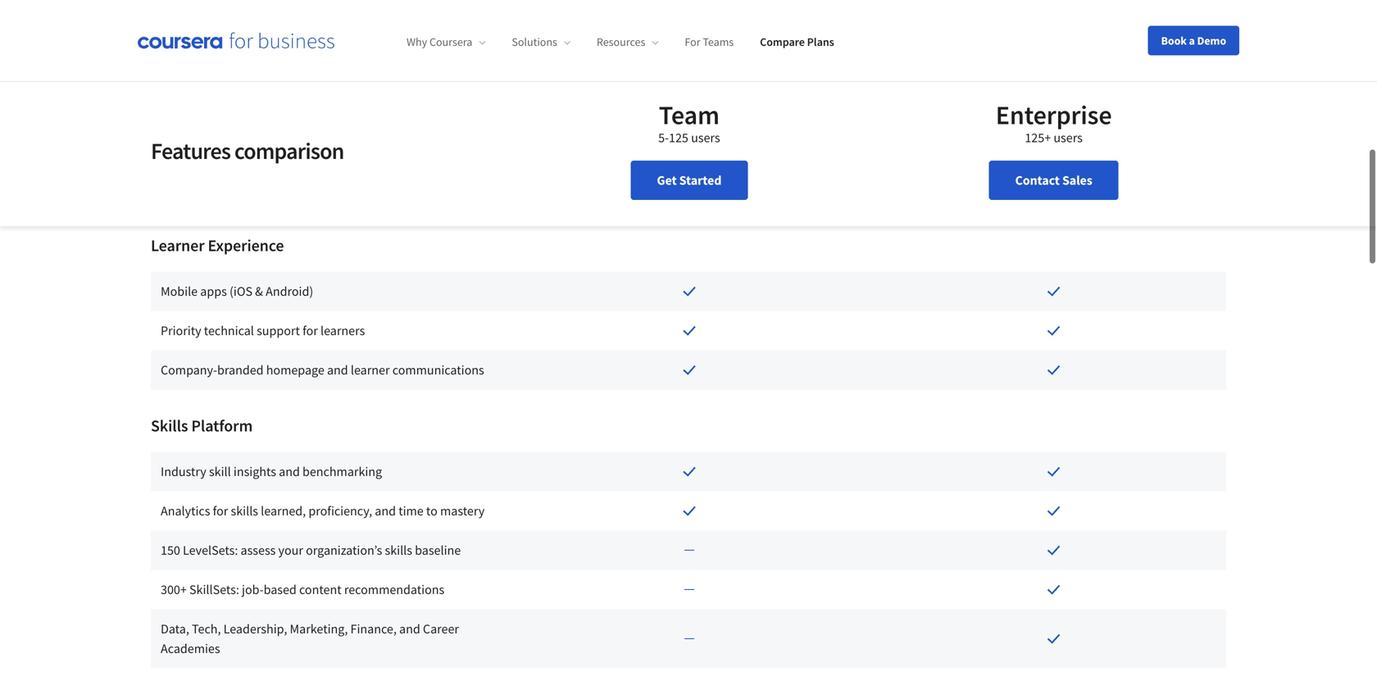 Task type: vqa. For each thing, say whether or not it's contained in the screenshot.
the leftmost Credit Eligible
no



Task type: locate. For each thing, give the bounding box(es) containing it.
assess
[[241, 542, 276, 559]]

1 vertical spatial skills
[[385, 542, 412, 559]]

technical
[[204, 323, 254, 339]]

1 users from the left
[[691, 130, 720, 146]]

industry
[[161, 464, 206, 480]]

organization's
[[306, 542, 382, 559]]

users right 125+ in the right of the page
[[1054, 130, 1083, 146]]

skills left baseline
[[385, 542, 412, 559]]

career
[[423, 621, 459, 638]]

tech,
[[192, 621, 221, 638]]

0 horizontal spatial for
[[213, 503, 228, 520]]

upon
[[269, 44, 298, 60]]

mobile apps (ios & android)
[[161, 283, 313, 300]]

academies
[[161, 641, 220, 657]]

learned,
[[261, 503, 306, 520]]

baseline
[[415, 542, 461, 559]]

and left learner
[[327, 362, 348, 378]]

certificates left upon
[[205, 44, 267, 60]]

skills platform
[[151, 416, 253, 436]]

0 vertical spatial for
[[303, 323, 318, 339]]

0 horizontal spatial certificates
[[205, 44, 267, 60]]

a
[[1189, 33, 1195, 48]]

priority technical support for learners
[[161, 323, 365, 339]]

users
[[691, 130, 720, 146], [1054, 130, 1083, 146]]

for
[[685, 35, 701, 49]]

certificates up languages
[[363, 162, 425, 178]]

for teams link
[[685, 35, 734, 49]]

skills
[[231, 503, 258, 520], [385, 542, 412, 559]]

levelsets:
[[183, 542, 238, 559]]

learner
[[151, 235, 205, 256]]

enterprise
[[996, 98, 1112, 131]]

features
[[151, 137, 230, 165]]

users right 125
[[691, 130, 720, 146]]

300+
[[161, 582, 187, 598]]

sales
[[1063, 172, 1093, 189]]

verified
[[161, 44, 202, 60]]

1 horizontal spatial for
[[303, 323, 318, 339]]

analytics
[[161, 503, 210, 520]]

verified certificates upon course completion
[[161, 44, 403, 60]]

skills left learned,
[[231, 503, 258, 520]]

compare plans
[[760, 35, 835, 49]]

for
[[303, 323, 318, 339], [213, 503, 228, 520]]

coursera
[[430, 35, 473, 49]]

for teams
[[685, 35, 734, 49]]

popular
[[248, 182, 291, 198]]

1 vertical spatial certificates
[[363, 162, 425, 178]]

skill
[[209, 464, 231, 480]]

1 horizontal spatial certificates
[[363, 162, 425, 178]]

and
[[327, 362, 348, 378], [279, 464, 300, 480], [375, 503, 396, 520], [399, 621, 420, 638]]

skills
[[151, 416, 188, 436]]

skillsets:
[[189, 582, 239, 598]]

for right analytics
[[213, 503, 228, 520]]

comparison
[[234, 137, 344, 165]]

for right support
[[303, 323, 318, 339]]

users inside 'team 5-125 users'
[[691, 130, 720, 146]]

why coursera
[[407, 35, 473, 49]]

platform
[[191, 416, 253, 436]]

get started
[[657, 172, 722, 189]]

solutions link
[[512, 35, 571, 49]]

0 horizontal spatial users
[[691, 130, 720, 146]]

learners
[[321, 323, 365, 339]]

why coursera link
[[407, 35, 486, 49]]

1 vertical spatial for
[[213, 503, 228, 520]]

apps
[[200, 283, 227, 300]]

and left career
[[399, 621, 420, 638]]

english
[[319, 182, 359, 198]]

experience
[[208, 235, 284, 256]]

0 vertical spatial skills
[[231, 503, 258, 520]]

users inside enterprise 125+ users
[[1054, 130, 1083, 146]]

1 horizontal spatial users
[[1054, 130, 1083, 146]]

certificates
[[205, 44, 267, 60], [363, 162, 425, 178]]

0 vertical spatial certificates
[[205, 44, 267, 60]]

coursera for business image
[[138, 32, 335, 49]]

why
[[407, 35, 427, 49]]

and inside data, tech, leadership, marketing, finance, and career academies
[[399, 621, 420, 638]]

translated
[[161, 182, 216, 198]]

5-
[[659, 130, 669, 146]]

branded
[[217, 362, 264, 378]]

teams
[[703, 35, 734, 49]]

languages
[[362, 182, 418, 198]]

book
[[1162, 33, 1187, 48]]

mastery
[[440, 503, 485, 520]]

with
[[244, 162, 268, 178]]

0 horizontal spatial skills
[[231, 503, 258, 520]]

2 users from the left
[[1054, 130, 1083, 146]]



Task type: describe. For each thing, give the bounding box(es) containing it.
&
[[255, 283, 263, 300]]

industry skill insights and benchmarking
[[161, 464, 382, 480]]

company-branded homepage and learner communications
[[161, 362, 484, 378]]

resources link
[[597, 35, 659, 49]]

125+
[[1025, 130, 1051, 146]]

get started link
[[631, 161, 748, 200]]

recommendations
[[344, 582, 445, 598]]

1 horizontal spatial skills
[[385, 542, 412, 559]]

4,000+ courses with 55+ professional certificates fully translated in 17 popular non-english languages
[[161, 162, 451, 198]]

150 levelsets: assess your organization's skills baseline
[[161, 542, 461, 559]]

professional
[[293, 162, 360, 178]]

demo
[[1198, 33, 1227, 48]]

data, tech, leadership, marketing, finance, and career academies
[[161, 621, 459, 657]]

55+
[[271, 162, 290, 178]]

solutions
[[512, 35, 558, 49]]

125
[[669, 130, 689, 146]]

17
[[232, 182, 245, 198]]

communications
[[393, 362, 484, 378]]

job-
[[242, 582, 264, 598]]

learner
[[351, 362, 390, 378]]

and right insights
[[279, 464, 300, 480]]

benchmarking
[[303, 464, 382, 480]]

homepage
[[266, 362, 325, 378]]

marketing,
[[290, 621, 348, 638]]

priority
[[161, 323, 201, 339]]

book a demo button
[[1148, 26, 1240, 55]]

proficiency,
[[309, 503, 372, 520]]

and left time
[[375, 503, 396, 520]]

team 5-125 users
[[659, 98, 720, 146]]

course
[[301, 44, 337, 60]]

started
[[679, 172, 722, 189]]

leadership,
[[224, 621, 287, 638]]

compare
[[760, 35, 805, 49]]

certificates inside 4,000+ courses with 55+ professional certificates fully translated in 17 popular non-english languages
[[363, 162, 425, 178]]

time
[[399, 503, 424, 520]]

data,
[[161, 621, 189, 638]]

based
[[264, 582, 297, 598]]

resources
[[597, 35, 646, 49]]

features comparison
[[151, 137, 344, 165]]

analytics for skills learned, proficiency, and time to mastery
[[161, 503, 485, 520]]

get
[[657, 172, 677, 189]]

non-
[[294, 182, 319, 198]]

support
[[257, 323, 300, 339]]

enterprise 125+ users
[[996, 98, 1112, 146]]

150
[[161, 542, 180, 559]]

mobile
[[161, 283, 198, 300]]

fully
[[428, 162, 451, 178]]

300+ skillsets: job-based content recommendations
[[161, 582, 445, 598]]

to
[[426, 503, 438, 520]]

content
[[299, 582, 342, 598]]

book a demo
[[1162, 33, 1227, 48]]

insights
[[234, 464, 276, 480]]

learner experience
[[151, 235, 284, 256]]

4,000+
[[161, 162, 197, 178]]

contact sales
[[1016, 172, 1093, 189]]

contact sales link
[[989, 161, 1119, 200]]

company-
[[161, 362, 217, 378]]

compare plans link
[[760, 35, 835, 49]]

contact
[[1016, 172, 1060, 189]]

team
[[659, 98, 720, 131]]

(ios
[[230, 283, 253, 300]]

in
[[219, 182, 230, 198]]

courses
[[199, 162, 241, 178]]

plans
[[807, 35, 835, 49]]



